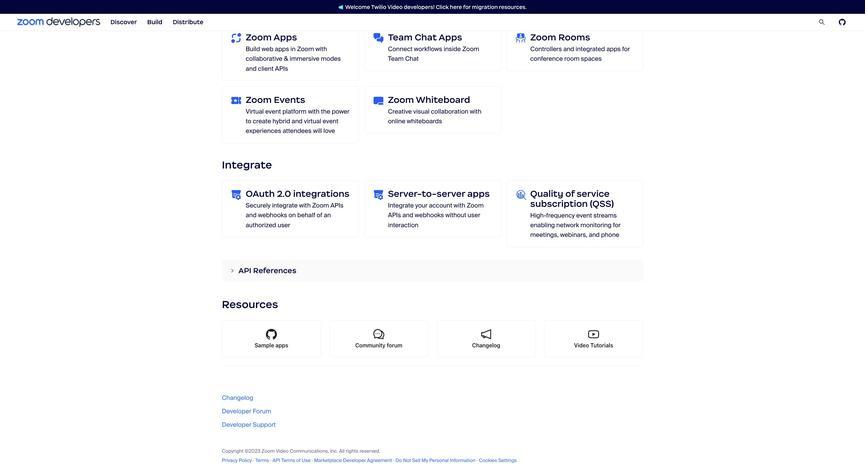 Task type: locate. For each thing, give the bounding box(es) containing it.
changelog
[[473, 342, 501, 349], [222, 394, 253, 402]]

0 horizontal spatial user
[[278, 221, 290, 229]]

1 horizontal spatial for
[[613, 221, 621, 230]]

power
[[332, 107, 350, 116]]

conference
[[531, 55, 563, 63]]

hybrid
[[273, 117, 290, 126]]

right image
[[230, 266, 235, 273], [230, 269, 235, 273]]

terms
[[255, 458, 269, 464], [282, 458, 295, 464]]

1 vertical spatial integrate
[[388, 202, 414, 210]]

for inside "quality of service subscription (qss) high-frequency event streams enabling network monitoring for meetings, webinars, and phone"
[[613, 221, 621, 230]]

2 horizontal spatial video
[[575, 342, 590, 349]]

2 horizontal spatial for
[[623, 45, 630, 53]]

2 vertical spatial for
[[613, 221, 621, 230]]

developer
[[222, 407, 252, 416], [222, 421, 252, 429], [343, 458, 366, 464]]

marketplace
[[314, 458, 342, 464]]

spaces
[[581, 55, 602, 63]]

whiteboard
[[416, 94, 471, 105]]

0 vertical spatial of
[[566, 188, 575, 200]]

1 vertical spatial changelog link
[[222, 394, 253, 402]]

team up "connect"
[[388, 32, 413, 43]]

webhooks down your
[[415, 211, 444, 220]]

user down 'on'
[[278, 221, 290, 229]]

github image
[[840, 19, 846, 26], [266, 329, 277, 340], [266, 329, 277, 340]]

on
[[289, 211, 296, 220]]

and inside "oauth 2.0 integrations securely integrate with zoom apis and webhooks on behalf of an authorized user"
[[246, 211, 257, 220]]

developer down rights
[[343, 458, 366, 464]]

immersive
[[290, 55, 320, 63]]

with inside "oauth 2.0 integrations securely integrate with zoom apis and webhooks on behalf of an authorized user"
[[299, 202, 311, 210]]

chat down "connect"
[[406, 55, 419, 63]]

quality
[[531, 188, 564, 200]]

for
[[464, 4, 471, 10], [623, 45, 630, 53], [613, 221, 621, 230]]

apps up in
[[274, 32, 297, 43]]

here
[[450, 4, 462, 10]]

and inside the 'zoom events virtual event platform with the power to create hybrid and virtual event experiences attendees will love'
[[292, 117, 303, 126]]

1 vertical spatial chat
[[406, 55, 419, 63]]

server-to-server apps integrate your account with zoom apis and webhooks without user interaction
[[388, 188, 490, 229]]

cookies settings link
[[479, 458, 517, 464]]

0 vertical spatial event
[[265, 107, 281, 116]]

my
[[422, 458, 428, 464]]

· left do
[[393, 458, 395, 464]]

copyright
[[222, 448, 244, 454]]

api right terms link
[[273, 458, 280, 464]]

0 vertical spatial changelog
[[473, 342, 501, 349]]

· left cookies
[[477, 458, 478, 464]]

developer inside copyright © 2023 zoom video communications, inc. all rights reserved. privacy policy · terms · api terms of use · marketplace developer agreement · do not sell my personal information · cookies settings
[[343, 458, 366, 464]]

user inside server-to-server apps integrate your account with zoom apis and webhooks without user interaction
[[468, 211, 481, 220]]

integrate inside server-to-server apps integrate your account with zoom apis and webhooks without user interaction
[[388, 202, 414, 210]]

integrate down server-
[[388, 202, 414, 210]]

webhooks inside server-to-server apps integrate your account with zoom apis and webhooks without user interaction
[[415, 211, 444, 220]]

monitoring
[[581, 221, 612, 230]]

apps up &
[[275, 45, 289, 53]]

1 team from the top
[[388, 32, 413, 43]]

0 horizontal spatial webhooks
[[258, 211, 287, 220]]

references
[[253, 266, 297, 275]]

2 apps from the left
[[439, 32, 463, 43]]

apps
[[274, 32, 297, 43], [439, 32, 463, 43]]

api
[[239, 266, 252, 275], [273, 458, 280, 464]]

video inside video tutorials "link"
[[575, 342, 590, 349]]

0 horizontal spatial changelog
[[222, 394, 253, 402]]

apis up interaction
[[388, 211, 401, 220]]

1 vertical spatial apis
[[331, 202, 344, 210]]

sample
[[255, 342, 274, 349]]

with up modes
[[316, 45, 327, 53]]

zoom inside the 'zoom events virtual event platform with the power to create hybrid and virtual event experiences attendees will love'
[[246, 94, 272, 105]]

community forum link
[[330, 320, 429, 357]]

with up virtual at left
[[308, 107, 320, 116]]

event
[[265, 107, 281, 116], [323, 117, 339, 126], [577, 211, 593, 220]]

1 horizontal spatial video
[[388, 4, 403, 10]]

high-
[[531, 211, 547, 220]]

0 horizontal spatial video
[[276, 448, 289, 454]]

zoom inside zoom rooms controllers and integrated apps for conference room spaces
[[531, 32, 557, 43]]

online
[[388, 117, 406, 126]]

event up hybrid
[[265, 107, 281, 116]]

and inside zoom rooms controllers and integrated apps for conference room spaces
[[564, 45, 575, 53]]

2 vertical spatial apis
[[388, 211, 401, 220]]

2 vertical spatial of
[[296, 458, 301, 464]]

1 vertical spatial user
[[278, 221, 290, 229]]

video tutorials
[[575, 342, 614, 349]]

1 vertical spatial event
[[323, 117, 339, 126]]

community forum
[[356, 342, 403, 349]]

integrate up the oauth at the left top
[[222, 158, 272, 171]]

1 webhooks from the left
[[258, 211, 287, 220]]

1 horizontal spatial user
[[468, 211, 481, 220]]

1 horizontal spatial integrate
[[388, 202, 414, 210]]

web
[[262, 45, 274, 53]]

github image
[[840, 19, 846, 26]]

0 horizontal spatial terms
[[255, 458, 269, 464]]

with inside the 'zoom events virtual event platform with the power to create hybrid and virtual event experiences attendees will love'
[[308, 107, 320, 116]]

0 horizontal spatial of
[[296, 458, 301, 464]]

· right use
[[312, 458, 313, 464]]

search image
[[819, 19, 826, 25], [819, 19, 826, 25]]

and down monitoring
[[589, 231, 600, 239]]

·
[[253, 458, 254, 464], [270, 458, 272, 464], [312, 458, 313, 464], [393, 458, 395, 464], [477, 458, 478, 464]]

and inside "quality of service subscription (qss) high-frequency event streams enabling network monitoring for meetings, webinars, and phone"
[[589, 231, 600, 239]]

1 · from the left
[[253, 458, 254, 464]]

1 horizontal spatial apis
[[331, 202, 344, 210]]

apps inside team chat apps connect workflows inside zoom team chat
[[439, 32, 463, 43]]

1 horizontal spatial terms
[[282, 458, 295, 464]]

2 vertical spatial video
[[276, 448, 289, 454]]

information
[[450, 458, 476, 464]]

and up room
[[564, 45, 575, 53]]

0 horizontal spatial apis
[[275, 65, 288, 73]]

2 horizontal spatial of
[[566, 188, 575, 200]]

1 horizontal spatial apps
[[439, 32, 463, 43]]

0 vertical spatial api
[[239, 266, 252, 275]]

with up behalf
[[299, 202, 311, 210]]

1 horizontal spatial webhooks
[[415, 211, 444, 220]]

apps right sample
[[276, 342, 288, 349]]

0 vertical spatial user
[[468, 211, 481, 220]]

welcome twilio video developers! click here for migration resources.
[[346, 4, 527, 10]]

with up without
[[454, 202, 466, 210]]

apps right integrated
[[607, 45, 621, 53]]

1 horizontal spatial changelog link
[[437, 320, 536, 357]]

subscription
[[531, 198, 588, 209]]

and left the client
[[246, 65, 257, 73]]

service
[[577, 188, 610, 200]]

0 vertical spatial team
[[388, 32, 413, 43]]

1 vertical spatial for
[[623, 45, 630, 53]]

video
[[388, 4, 403, 10], [575, 342, 590, 349], [276, 448, 289, 454]]

client
[[258, 65, 274, 73]]

and up attendees
[[292, 117, 303, 126]]

zoom
[[246, 32, 272, 43], [531, 32, 557, 43], [297, 45, 314, 53], [463, 45, 480, 53], [246, 94, 272, 105], [388, 94, 414, 105], [312, 202, 329, 210], [467, 202, 484, 210], [262, 448, 275, 454]]

api terms of use link
[[273, 458, 311, 464]]

1 vertical spatial team
[[388, 55, 404, 63]]

chat up workflows
[[415, 32, 437, 43]]

0 horizontal spatial apps
[[274, 32, 297, 43]]

developer up developer support link
[[222, 407, 252, 416]]

2 vertical spatial event
[[577, 211, 593, 220]]

video left the tutorials
[[575, 342, 590, 349]]

video up api terms of use link
[[276, 448, 289, 454]]

youtube image
[[589, 329, 600, 340], [589, 329, 600, 340]]

0 vertical spatial video
[[388, 4, 403, 10]]

with inside the zoom whiteboard creative visual collaboration with online whiteboards
[[470, 107, 482, 116]]

1 vertical spatial developer
[[222, 421, 252, 429]]

events
[[274, 94, 306, 105]]

terms left use
[[282, 458, 295, 464]]

do not sell my personal information link
[[396, 458, 476, 464]]

apps inside server-to-server apps integrate your account with zoom apis and webhooks without user interaction
[[468, 188, 490, 200]]

apps
[[275, 45, 289, 53], [607, 45, 621, 53], [468, 188, 490, 200], [276, 342, 288, 349]]

webhooks inside "oauth 2.0 integrations securely integrate with zoom apis and webhooks on behalf of an authorized user"
[[258, 211, 287, 220]]

and
[[564, 45, 575, 53], [246, 65, 257, 73], [292, 117, 303, 126], [246, 211, 257, 220], [403, 211, 414, 220], [589, 231, 600, 239]]

attendees
[[283, 127, 312, 135]]

developer down developer forum link
[[222, 421, 252, 429]]

0 horizontal spatial api
[[239, 266, 252, 275]]

virtual
[[304, 117, 321, 126]]

to
[[246, 117, 252, 126]]

user right without
[[468, 211, 481, 220]]

apps inside zoom rooms controllers and integrated apps for conference room spaces
[[607, 45, 621, 53]]

privacy policy link
[[222, 458, 252, 464]]

controllers
[[531, 45, 562, 53]]

apps right server
[[468, 188, 490, 200]]

experiences
[[246, 127, 281, 135]]

video right twilio
[[388, 4, 403, 10]]

4 · from the left
[[393, 458, 395, 464]]

event up love
[[323, 117, 339, 126]]

zoom events virtual event platform with the power to create hybrid and virtual event experiences attendees will love
[[246, 94, 350, 135]]

0 vertical spatial apis
[[275, 65, 288, 73]]

rooms
[[559, 32, 591, 43]]

and inside server-to-server apps integrate your account with zoom apis and webhooks without user interaction
[[403, 211, 414, 220]]

changelog link
[[437, 320, 536, 357], [222, 394, 253, 402]]

2 right image from the top
[[230, 269, 235, 273]]

0 vertical spatial chat
[[415, 32, 437, 43]]

developers!
[[404, 4, 435, 10]]

apps up inside
[[439, 32, 463, 43]]

0 horizontal spatial integrate
[[222, 158, 272, 171]]

marketplace developer agreement link
[[314, 458, 392, 464]]

of left use
[[296, 458, 301, 464]]

for inside zoom rooms controllers and integrated apps for conference room spaces
[[623, 45, 630, 53]]

terms down 2023
[[255, 458, 269, 464]]

inc.
[[330, 448, 338, 454]]

1 vertical spatial changelog
[[222, 394, 253, 402]]

0 horizontal spatial for
[[464, 4, 471, 10]]

· right policy
[[253, 458, 254, 464]]

2 webhooks from the left
[[415, 211, 444, 220]]

of
[[566, 188, 575, 200], [317, 211, 323, 220], [296, 458, 301, 464]]

api inside copyright © 2023 zoom video communications, inc. all rights reserved. privacy policy · terms · api terms of use · marketplace developer agreement · do not sell my personal information · cookies settings
[[273, 458, 280, 464]]

notification image
[[339, 5, 346, 10], [339, 5, 343, 10], [481, 329, 492, 340], [481, 329, 492, 340]]

1 vertical spatial video
[[575, 342, 590, 349]]

and up interaction
[[403, 211, 414, 220]]

video tutorials link
[[545, 320, 644, 357]]

apis up an
[[331, 202, 344, 210]]

zoom inside server-to-server apps integrate your account with zoom apis and webhooks without user interaction
[[467, 202, 484, 210]]

with right "collaboration"
[[470, 107, 482, 116]]

authorized
[[246, 221, 276, 229]]

0 vertical spatial for
[[464, 4, 471, 10]]

1 vertical spatial api
[[273, 458, 280, 464]]

1 horizontal spatial api
[[273, 458, 280, 464]]

2 vertical spatial developer
[[343, 458, 366, 464]]

0 vertical spatial changelog link
[[437, 320, 536, 357]]

· right terms link
[[270, 458, 272, 464]]

event up monitoring
[[577, 211, 593, 220]]

team down "connect"
[[388, 55, 404, 63]]

of left service at right top
[[566, 188, 575, 200]]

webhooks up authorized
[[258, 211, 287, 220]]

2 horizontal spatial event
[[577, 211, 593, 220]]

0 vertical spatial developer
[[222, 407, 252, 416]]

1 vertical spatial of
[[317, 211, 323, 220]]

use
[[302, 458, 311, 464]]

of left an
[[317, 211, 323, 220]]

and down securely
[[246, 211, 257, 220]]

chat
[[415, 32, 437, 43], [406, 55, 419, 63]]

developer for developer forum
[[222, 407, 252, 416]]

2 horizontal spatial apis
[[388, 211, 401, 220]]

api left 'references'
[[239, 266, 252, 275]]

zoom apps build web apps in zoom with collaborative & immersive modes and client apis
[[246, 32, 341, 73]]

1 apps from the left
[[274, 32, 297, 43]]

apis down &
[[275, 65, 288, 73]]

creative
[[388, 107, 412, 116]]

privacy
[[222, 458, 238, 464]]

for for twilio
[[464, 4, 471, 10]]

1 horizontal spatial of
[[317, 211, 323, 220]]



Task type: describe. For each thing, give the bounding box(es) containing it.
quality of service subscription (qss) high-frequency event streams enabling network monitoring for meetings, webinars, and phone
[[531, 188, 621, 239]]

communications,
[[290, 448, 329, 454]]

sample apps
[[255, 342, 288, 349]]

sample apps link
[[222, 320, 321, 357]]

agreement
[[367, 458, 392, 464]]

webinars,
[[561, 231, 588, 239]]

integrated
[[576, 45, 606, 53]]

developer forum link
[[222, 407, 272, 416]]

event inside "quality of service subscription (qss) high-frequency event streams enabling network monitoring for meetings, webinars, and phone"
[[577, 211, 593, 220]]

in
[[291, 45, 296, 53]]

1 horizontal spatial changelog
[[473, 342, 501, 349]]

interaction
[[388, 221, 419, 229]]

of inside copyright © 2023 zoom video communications, inc. all rights reserved. privacy policy · terms · api terms of use · marketplace developer agreement · do not sell my personal information · cookies settings
[[296, 458, 301, 464]]

cookies
[[479, 458, 498, 464]]

(qss)
[[590, 198, 615, 209]]

api references
[[239, 266, 297, 275]]

user inside "oauth 2.0 integrations securely integrate with zoom apis and webhooks on behalf of an authorized user"
[[278, 221, 290, 229]]

server
[[437, 188, 466, 200]]

1 right image from the top
[[230, 266, 235, 273]]

apps inside zoom apps build web apps in zoom with collaborative & immersive modes and client apis
[[275, 45, 289, 53]]

securely
[[246, 202, 271, 210]]

zoom rooms controllers and integrated apps for conference room spaces
[[531, 32, 630, 63]]

settings
[[499, 458, 517, 464]]

with for zoom whiteboard
[[470, 107, 482, 116]]

0 vertical spatial integrate
[[222, 158, 272, 171]]

apps inside zoom apps build web apps in zoom with collaborative & immersive modes and client apis
[[274, 32, 297, 43]]

rights
[[346, 448, 359, 454]]

zoom inside copyright © 2023 zoom video communications, inc. all rights reserved. privacy policy · terms · api terms of use · marketplace developer agreement · do not sell my personal information · cookies settings
[[262, 448, 275, 454]]

zoom whiteboard creative visual collaboration with online whiteboards
[[388, 94, 482, 126]]

oauth
[[246, 188, 275, 200]]

personal
[[430, 458, 449, 464]]

create
[[253, 117, 271, 126]]

enabling
[[531, 221, 555, 230]]

platform
[[283, 107, 307, 116]]

video inside welcome twilio video developers! click here for migration resources. link
[[388, 4, 403, 10]]

click
[[436, 4, 449, 10]]

3 · from the left
[[312, 458, 313, 464]]

with for zoom events
[[308, 107, 320, 116]]

with inside zoom apps build web apps in zoom with collaborative & immersive modes and client apis
[[316, 45, 327, 53]]

2.0
[[277, 188, 291, 200]]

modes
[[321, 55, 341, 63]]

tutorials
[[591, 342, 614, 349]]

with for oauth 2.0 integrations
[[299, 202, 311, 210]]

love
[[324, 127, 335, 135]]

connect
[[388, 45, 413, 53]]

inside
[[444, 45, 461, 53]]

zoom developer logo image
[[17, 17, 100, 27]]

1 horizontal spatial event
[[323, 117, 339, 126]]

resources
[[222, 298, 278, 311]]

collaborative
[[246, 55, 283, 63]]

all
[[339, 448, 345, 454]]

comment image
[[374, 329, 385, 340]]

2 · from the left
[[270, 458, 272, 464]]

0 horizontal spatial event
[[265, 107, 281, 116]]

whiteboards
[[407, 117, 442, 126]]

with inside server-to-server apps integrate your account with zoom apis and webhooks without user interaction
[[454, 202, 466, 210]]

of inside "oauth 2.0 integrations securely integrate with zoom apis and webhooks on behalf of an authorized user"
[[317, 211, 323, 220]]

policy
[[239, 458, 252, 464]]

collaboration
[[431, 107, 469, 116]]

visual
[[414, 107, 430, 116]]

developer for developer support
[[222, 421, 252, 429]]

apis inside "oauth 2.0 integrations securely integrate with zoom apis and webhooks on behalf of an authorized user"
[[331, 202, 344, 210]]

the
[[321, 107, 331, 116]]

2 terms from the left
[[282, 458, 295, 464]]

for for rooms
[[623, 45, 630, 53]]

0 horizontal spatial changelog link
[[222, 394, 253, 402]]

build
[[246, 45, 260, 53]]

&
[[284, 55, 288, 63]]

video inside copyright © 2023 zoom video communications, inc. all rights reserved. privacy policy · terms · api terms of use · marketplace developer agreement · do not sell my personal information · cookies settings
[[276, 448, 289, 454]]

2 team from the top
[[388, 55, 404, 63]]

2023
[[249, 448, 261, 454]]

comment image
[[374, 329, 385, 340]]

1 terms from the left
[[255, 458, 269, 464]]

sell
[[413, 458, 421, 464]]

apis inside server-to-server apps integrate your account with zoom apis and webhooks without user interaction
[[388, 211, 401, 220]]

behalf
[[298, 211, 315, 220]]

twilio
[[371, 4, 387, 10]]

api inside dropdown button
[[239, 266, 252, 275]]

oauth 2.0 integrations securely integrate with zoom apis and webhooks on behalf of an authorized user
[[246, 188, 350, 229]]

account
[[429, 202, 453, 210]]

not
[[403, 458, 411, 464]]

your
[[416, 202, 428, 210]]

virtual
[[246, 107, 264, 116]]

copyright © 2023 zoom video communications, inc. all rights reserved. privacy policy · terms · api terms of use · marketplace developer agreement · do not sell my personal information · cookies settings
[[222, 448, 517, 464]]

welcome twilio video developers! click here for migration resources. link
[[332, 3, 534, 11]]

5 · from the left
[[477, 458, 478, 464]]

team chat apps connect workflows inside zoom team chat
[[388, 32, 480, 63]]

phone
[[602, 231, 620, 239]]

api references button
[[222, 260, 644, 282]]

workflows
[[414, 45, 443, 53]]

reserved.
[[360, 448, 381, 454]]

apis inside zoom apps build web apps in zoom with collaborative & immersive modes and client apis
[[275, 65, 288, 73]]

network
[[557, 221, 580, 230]]

zoom inside team chat apps connect workflows inside zoom team chat
[[463, 45, 480, 53]]

an
[[324, 211, 331, 220]]

support
[[253, 421, 276, 429]]

welcome
[[346, 4, 370, 10]]

developer support link
[[222, 421, 276, 429]]

streams
[[594, 211, 617, 220]]

will
[[313, 127, 322, 135]]

©
[[245, 448, 249, 454]]

zoom inside "oauth 2.0 integrations securely integrate with zoom apis and webhooks on behalf of an authorized user"
[[312, 202, 329, 210]]

without
[[446, 211, 467, 220]]

of inside "quality of service subscription (qss) high-frequency event streams enabling network monitoring for meetings, webinars, and phone"
[[566, 188, 575, 200]]

to-
[[422, 188, 437, 200]]

zoom inside the zoom whiteboard creative visual collaboration with online whiteboards
[[388, 94, 414, 105]]

and inside zoom apps build web apps in zoom with collaborative & immersive modes and client apis
[[246, 65, 257, 73]]

terms link
[[255, 458, 269, 464]]

developer support
[[222, 421, 276, 429]]

integrate
[[272, 202, 298, 210]]

frequency
[[547, 211, 575, 220]]

server-
[[388, 188, 422, 200]]



Task type: vqa. For each thing, say whether or not it's contained in the screenshot.
third the string from the top
no



